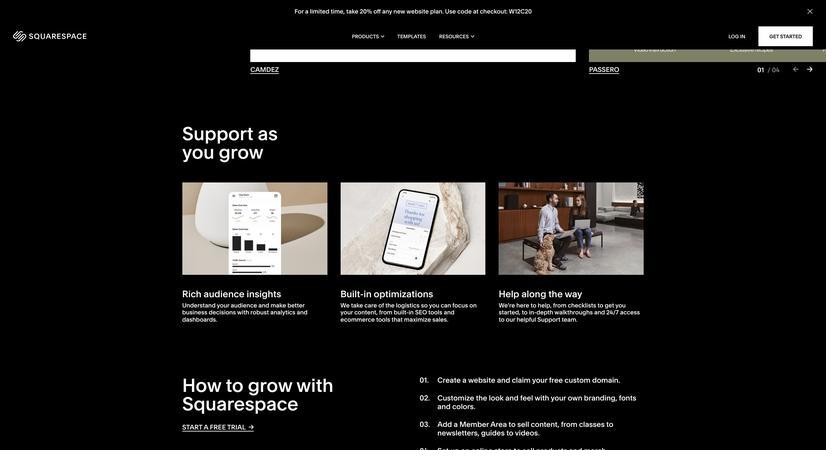 Task type: vqa. For each thing, say whether or not it's contained in the screenshot.


Task type: locate. For each thing, give the bounding box(es) containing it.
plan.
[[430, 8, 444, 15]]

1 horizontal spatial support
[[538, 316, 561, 323]]

audience up decisions
[[204, 289, 245, 300]]

0 horizontal spatial support
[[182, 122, 254, 145]]

0 vertical spatial support
[[182, 122, 254, 145]]

a inside start a free trial →
[[204, 423, 209, 431]]

your down built-
[[341, 309, 353, 316]]

a for create
[[463, 376, 467, 385]]

your inside customize the look and feel with your own branding, fonts and colors.
[[551, 394, 567, 403]]

free left custom
[[550, 376, 563, 385]]

0 horizontal spatial in
[[364, 289, 372, 300]]

audience down the "insights"
[[231, 302, 257, 309]]

camdez
[[251, 66, 279, 73]]

classes
[[580, 420, 605, 429]]

your inside rich audience insights understand your audience and make better business decisions with robust analytics and dashboards.
[[217, 302, 230, 309]]

content, left of
[[355, 309, 378, 316]]

a right add
[[454, 420, 458, 429]]

access
[[621, 309, 641, 316]]

seo
[[415, 309, 427, 316]]

free
[[550, 376, 563, 385], [210, 423, 226, 431]]

that
[[392, 316, 403, 323]]

0 horizontal spatial free
[[210, 423, 226, 431]]

from inside help along the way we're here to help, from checklists to get you started, to in-depth walkthroughs and 24/7 access to our helpful support team.
[[554, 302, 567, 309]]

from inside the built-in optimizations we take care of the logistics so you can focus on your content, from built-in seo tools and ecommerce tools that maximize sales.
[[379, 309, 393, 316]]

domain.
[[593, 376, 621, 385]]

in
[[364, 289, 372, 300], [409, 309, 414, 316]]

take left 20%
[[346, 8, 359, 15]]

a
[[305, 8, 309, 15], [463, 376, 467, 385], [454, 420, 458, 429], [204, 423, 209, 431]]

you
[[182, 141, 215, 163], [429, 302, 440, 309], [616, 302, 626, 309]]

1 vertical spatial free
[[210, 423, 226, 431]]

a right start
[[204, 423, 209, 431]]

use
[[445, 8, 456, 15]]

business
[[182, 309, 208, 316]]

helpful
[[517, 316, 537, 323]]

take inside the built-in optimizations we take care of the logistics so you can focus on your content, from built-in seo tools and ecommerce tools that maximize sales.
[[351, 302, 363, 309]]

in-
[[529, 309, 537, 316]]

the
[[549, 289, 563, 300], [386, 302, 395, 309], [476, 394, 488, 403]]

make
[[271, 302, 286, 309]]

here
[[517, 302, 530, 309]]

decisions
[[209, 309, 236, 316]]

in up care
[[364, 289, 372, 300]]

and left claim
[[497, 376, 511, 385]]

1 horizontal spatial with
[[297, 374, 334, 397]]

how to grow with squarespace
[[182, 374, 334, 415]]

/
[[768, 66, 771, 74]]

from left classes
[[562, 420, 578, 429]]

content,
[[355, 309, 378, 316], [531, 420, 560, 429]]

customize the look and feel with your own branding, fonts and colors.
[[438, 394, 637, 411]]

tools left 'that' on the bottom left
[[377, 316, 391, 323]]

website up the look at the right bottom of page
[[469, 376, 496, 385]]

2 vertical spatial the
[[476, 394, 488, 403]]

2 horizontal spatial the
[[549, 289, 563, 300]]

2 horizontal spatial with
[[535, 394, 550, 403]]

the inside the built-in optimizations we take care of the logistics so you can focus on your content, from built-in seo tools and ecommerce tools that maximize sales.
[[386, 302, 395, 309]]

add a member area to sell content, from classes to newsletters, guides to videos.
[[438, 420, 614, 438]]

focus
[[453, 302, 468, 309]]

and right analytics
[[297, 309, 308, 316]]

your right claim
[[533, 376, 548, 385]]

01
[[758, 66, 765, 74]]

walkthroughs
[[555, 309, 593, 316]]

your left own
[[551, 394, 567, 403]]

better
[[288, 302, 305, 309]]

a for add
[[454, 420, 458, 429]]

the inside help along the way we're here to help, from checklists to get you started, to in-depth walkthroughs and 24/7 access to our helpful support team.
[[549, 289, 563, 300]]

fonts
[[620, 394, 637, 403]]

from
[[554, 302, 567, 309], [379, 309, 393, 316], [562, 420, 578, 429]]

the right of
[[386, 302, 395, 309]]

the up help,
[[549, 289, 563, 300]]

and
[[259, 302, 269, 309], [297, 309, 308, 316], [444, 309, 455, 316], [595, 309, 606, 316], [497, 376, 511, 385], [506, 394, 519, 403], [438, 402, 451, 411]]

rich audience insights understand your audience and make better business decisions with robust analytics and dashboards.
[[182, 289, 308, 323]]

1 vertical spatial audience
[[231, 302, 257, 309]]

take
[[346, 8, 359, 15], [351, 302, 363, 309]]

0 horizontal spatial you
[[182, 141, 215, 163]]

member
[[460, 420, 489, 429]]

1 horizontal spatial content,
[[531, 420, 560, 429]]

you inside help along the way we're here to help, from checklists to get you started, to in-depth walkthroughs and 24/7 access to our helpful support team.
[[616, 302, 626, 309]]

the left the look at the right bottom of page
[[476, 394, 488, 403]]

1 horizontal spatial you
[[429, 302, 440, 309]]

1 vertical spatial →
[[249, 423, 254, 431]]

0 horizontal spatial with
[[237, 309, 249, 316]]

0 vertical spatial take
[[346, 8, 359, 15]]

get started link
[[759, 26, 814, 46]]

a right create at the right bottom
[[463, 376, 467, 385]]

1 vertical spatial website
[[469, 376, 496, 385]]

→ inside start a free trial →
[[249, 423, 254, 431]]

1 vertical spatial content,
[[531, 420, 560, 429]]

→
[[808, 65, 814, 74], [249, 423, 254, 431]]

from left built- at the bottom left of page
[[379, 309, 393, 316]]

1 vertical spatial in
[[409, 309, 414, 316]]

0 vertical spatial in
[[364, 289, 372, 300]]

1 horizontal spatial the
[[476, 394, 488, 403]]

with inside how to grow with squarespace
[[297, 374, 334, 397]]

audience
[[204, 289, 245, 300], [231, 302, 257, 309]]

for a limited time, take 20% off any new website plan. use code at checkout: w12c20
[[295, 8, 532, 15]]

take right we on the left of the page
[[351, 302, 363, 309]]

your right 'understand'
[[217, 302, 230, 309]]

the inside customize the look and feel with your own branding, fonts and colors.
[[476, 394, 488, 403]]

passero template image
[[590, 0, 827, 62]]

squarespace support image
[[499, 182, 644, 275]]

2 horizontal spatial you
[[616, 302, 626, 309]]

built-in optimizations we take care of the logistics so you can focus on your content, from built-in seo tools and ecommerce tools that maximize sales.
[[341, 289, 477, 323]]

depth
[[537, 309, 554, 316]]

support
[[182, 122, 254, 145], [538, 316, 561, 323]]

a for for
[[305, 8, 309, 15]]

free left the trial
[[210, 423, 226, 431]]

a inside add a member area to sell content, from classes to newsletters, guides to videos.
[[454, 420, 458, 429]]

a right for at top left
[[305, 8, 309, 15]]

in left seo in the right of the page
[[409, 309, 414, 316]]

0 horizontal spatial content,
[[355, 309, 378, 316]]

support inside help along the way we're here to help, from checklists to get you started, to in-depth walkthroughs and 24/7 access to our helpful support team.
[[538, 316, 561, 323]]

how
[[182, 374, 222, 397]]

tools right so
[[429, 309, 443, 316]]

and inside help along the way we're here to help, from checklists to get you started, to in-depth walkthroughs and 24/7 access to our helpful support team.
[[595, 309, 606, 316]]

0 vertical spatial free
[[550, 376, 563, 385]]

/ 04
[[768, 66, 780, 74]]

add
[[438, 420, 452, 429]]

0 vertical spatial the
[[549, 289, 563, 300]]

our
[[506, 316, 516, 323]]

1 vertical spatial grow
[[248, 374, 293, 397]]

on
[[470, 302, 477, 309]]

content, right sell
[[531, 420, 560, 429]]

and inside the built-in optimizations we take care of the logistics so you can focus on your content, from built-in seo tools and ecommerce tools that maximize sales.
[[444, 309, 455, 316]]

tools
[[429, 309, 443, 316], [377, 316, 391, 323]]

0 horizontal spatial the
[[386, 302, 395, 309]]

1 vertical spatial support
[[538, 316, 561, 323]]

1 horizontal spatial free
[[550, 376, 563, 385]]

1 horizontal spatial →
[[808, 65, 814, 74]]

resources button
[[440, 23, 475, 50]]

you inside the built-in optimizations we take care of the logistics so you can focus on your content, from built-in seo tools and ecommerce tools that maximize sales.
[[429, 302, 440, 309]]

from right help,
[[554, 302, 567, 309]]

you inside support as you grow
[[182, 141, 215, 163]]

customize
[[438, 394, 475, 403]]

code
[[458, 8, 472, 15]]

in
[[741, 33, 746, 39]]

newsletters,
[[438, 429, 480, 438]]

camdez template image
[[251, 0, 576, 62]]

0 vertical spatial →
[[808, 65, 814, 74]]

grow
[[219, 141, 264, 163], [248, 374, 293, 397]]

as
[[258, 122, 278, 145]]

and left on
[[444, 309, 455, 316]]

with inside rich audience insights understand your audience and make better business decisions with robust analytics and dashboards.
[[237, 309, 249, 316]]

squarespace logo image
[[13, 31, 86, 42]]

custom
[[565, 376, 591, 385]]

0 vertical spatial grow
[[219, 141, 264, 163]]

from inside add a member area to sell content, from classes to newsletters, guides to videos.
[[562, 420, 578, 429]]

claim
[[512, 376, 531, 385]]

videos.
[[515, 429, 540, 438]]

create a website and claim your free custom domain.
[[438, 376, 621, 385]]

1 horizontal spatial in
[[409, 309, 414, 316]]

0 horizontal spatial →
[[249, 423, 254, 431]]

and left 24/7
[[595, 309, 606, 316]]

1 vertical spatial take
[[351, 302, 363, 309]]

templates link
[[398, 23, 426, 50]]

squarespace
[[182, 393, 299, 415]]

optimizations
[[374, 289, 434, 300]]

support as you grow
[[182, 122, 278, 163]]

0 vertical spatial content,
[[355, 309, 378, 316]]

website right new
[[407, 8, 429, 15]]

0 vertical spatial website
[[407, 8, 429, 15]]

guides
[[482, 429, 505, 438]]

0 horizontal spatial website
[[407, 8, 429, 15]]

ecommerce
[[341, 316, 375, 323]]

checkout:
[[480, 8, 508, 15]]

1 vertical spatial the
[[386, 302, 395, 309]]



Task type: describe. For each thing, give the bounding box(es) containing it.
at
[[473, 8, 479, 15]]

start
[[182, 423, 202, 431]]

understand
[[182, 302, 216, 309]]

any
[[382, 8, 392, 15]]

products button
[[352, 23, 385, 50]]

insights
[[247, 289, 281, 300]]

look
[[489, 394, 504, 403]]

your inside the built-in optimizations we take care of the logistics so you can focus on your content, from built-in seo tools and ecommerce tools that maximize sales.
[[341, 309, 353, 316]]

checklists
[[568, 302, 597, 309]]

w12c20
[[509, 8, 532, 15]]

built-
[[394, 309, 409, 316]]

limited
[[310, 8, 329, 15]]

1 horizontal spatial website
[[469, 376, 496, 385]]

grow inside support as you grow
[[219, 141, 264, 163]]

24/7
[[607, 309, 619, 316]]

for
[[295, 8, 304, 15]]

support inside support as you grow
[[182, 122, 254, 145]]

content, inside add a member area to sell content, from classes to newsletters, guides to videos.
[[531, 420, 560, 429]]

passero
[[590, 66, 620, 73]]

1 horizontal spatial tools
[[429, 309, 443, 316]]

trial
[[227, 423, 246, 431]]

logistics
[[396, 302, 420, 309]]

content, inside the built-in optimizations we take care of the logistics so you can focus on your content, from built-in seo tools and ecommerce tools that maximize sales.
[[355, 309, 378, 316]]

templates
[[398, 33, 426, 39]]

area
[[491, 420, 507, 429]]

take for limited
[[346, 8, 359, 15]]

squarespace logo link
[[13, 31, 173, 42]]

and down the "insights"
[[259, 302, 269, 309]]

audience insights mobile ui in squarespace app image
[[182, 182, 328, 275]]

passero button
[[590, 66, 620, 74]]

camdez button
[[251, 66, 279, 74]]

0 vertical spatial audience
[[204, 289, 245, 300]]

time,
[[331, 8, 345, 15]]

squarespace app customization panel ui image
[[341, 182, 486, 275]]

free inside start a free trial →
[[210, 423, 226, 431]]

help
[[499, 289, 520, 300]]

robust
[[251, 309, 269, 316]]

start a free trial →
[[182, 423, 254, 431]]

branding,
[[585, 394, 618, 403]]

built-
[[341, 289, 364, 300]]

and up add
[[438, 402, 451, 411]]

→ button
[[808, 65, 814, 74]]

sales.
[[433, 316, 449, 323]]

products
[[352, 33, 379, 39]]

0 horizontal spatial tools
[[377, 316, 391, 323]]

resources
[[440, 33, 469, 39]]

with inside customize the look and feel with your own branding, fonts and colors.
[[535, 394, 550, 403]]

grow inside how to grow with squarespace
[[248, 374, 293, 397]]

get started
[[770, 33, 803, 39]]

get
[[770, 33, 780, 39]]

log             in link
[[729, 33, 746, 39]]

maximize
[[404, 316, 431, 323]]

log             in
[[729, 33, 746, 39]]

new
[[394, 8, 405, 15]]

take for optimizations
[[351, 302, 363, 309]]

analytics
[[271, 309, 296, 316]]

create
[[438, 376, 461, 385]]

dashboards.
[[182, 316, 218, 323]]

to inside how to grow with squarespace
[[226, 374, 244, 397]]

and left feel
[[506, 394, 519, 403]]

own
[[568, 394, 583, 403]]

care
[[365, 302, 377, 309]]

along
[[522, 289, 547, 300]]

04
[[773, 66, 780, 74]]

team.
[[562, 316, 578, 323]]

a for start
[[204, 423, 209, 431]]

we're
[[499, 302, 515, 309]]

help along the way we're here to help, from checklists to get you started, to in-depth walkthroughs and 24/7 access to our helpful support team.
[[499, 289, 641, 323]]

colors.
[[453, 402, 476, 411]]

feel
[[521, 394, 534, 403]]

can
[[441, 302, 452, 309]]

sell
[[518, 420, 530, 429]]

started
[[781, 33, 803, 39]]

off
[[374, 8, 381, 15]]

help,
[[538, 302, 552, 309]]

of
[[379, 302, 384, 309]]

we
[[341, 302, 350, 309]]

rich
[[182, 289, 202, 300]]

log
[[729, 33, 740, 39]]

get
[[605, 302, 615, 309]]



